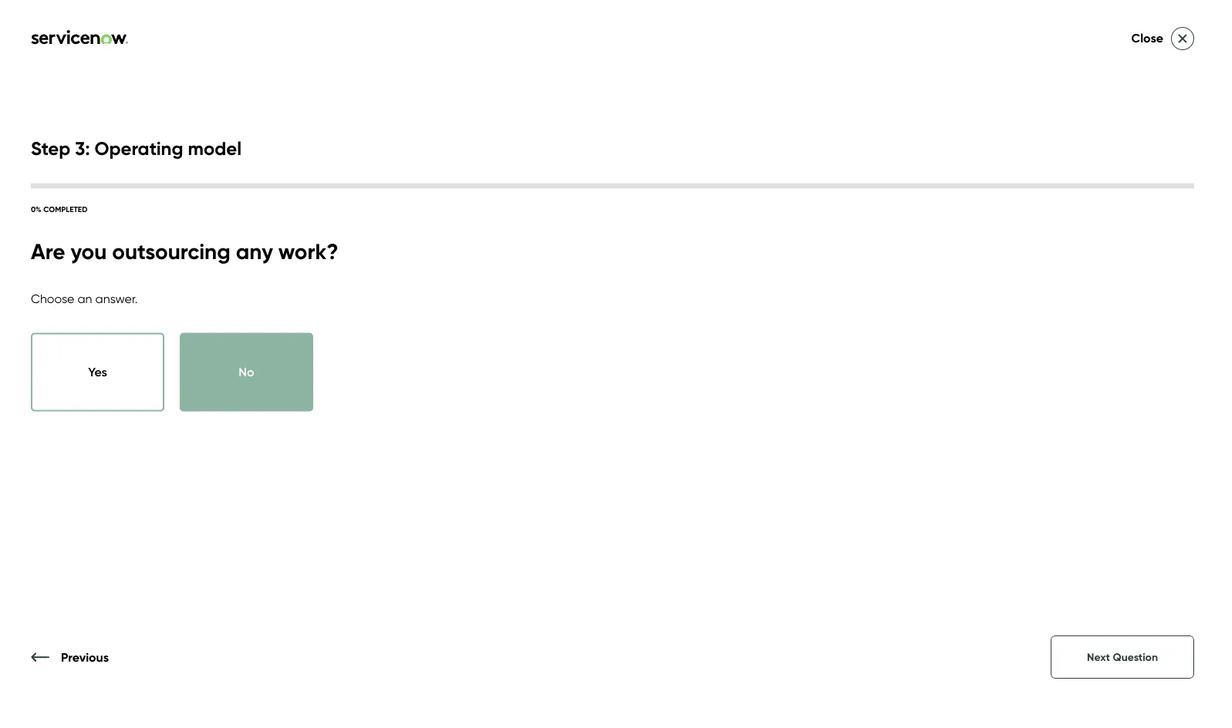 Task type: describe. For each thing, give the bounding box(es) containing it.
close
[[1132, 31, 1164, 46]]

previous
[[61, 650, 109, 665]]

next
[[1088, 651, 1111, 664]]

are you outsourcing any work?
[[31, 238, 339, 265]]

team
[[1047, 169, 1139, 215]]

0% completed
[[31, 204, 87, 214]]

are
[[31, 238, 65, 265]]

completed
[[43, 204, 87, 214]]

servicenow image
[[31, 656, 117, 670]]

an
[[78, 291, 92, 307]]

0%
[[31, 204, 41, 214]]

no
[[239, 365, 255, 380]]

operating
[[95, 137, 183, 160]]

model
[[188, 137, 242, 160]]

choose an answer.
[[31, 291, 138, 307]]

choose
[[31, 291, 74, 307]]

you
[[71, 238, 107, 265]]

step 3: operating model
[[31, 137, 242, 160]]



Task type: vqa. For each thing, say whether or not it's contained in the screenshot.
Resource
no



Task type: locate. For each thing, give the bounding box(es) containing it.
servicenow platform team estimator
[[681, 169, 1139, 263]]

platform
[[892, 169, 1037, 215]]

servicenow
[[681, 169, 883, 215]]

next question
[[1088, 651, 1159, 664]]

work?
[[279, 238, 339, 265]]

any
[[236, 238, 273, 265]]

next question link
[[1051, 636, 1195, 679]]

3:
[[75, 137, 90, 160]]

answer.
[[95, 291, 138, 307]]

question
[[1114, 651, 1159, 664]]

yes
[[88, 365, 107, 380]]

estimator
[[681, 217, 844, 263]]

step
[[31, 137, 70, 160]]

outsourcing
[[112, 238, 231, 265]]



